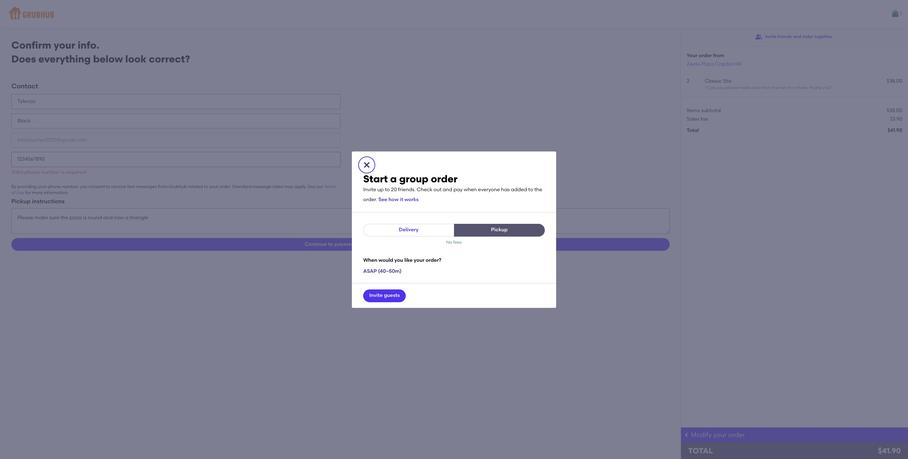 Task type: describe. For each thing, give the bounding box(es) containing it.
instructions
[[32, 198, 65, 205]]

like
[[404, 257, 413, 263]]

guests
[[384, 292, 400, 299]]

your order from zeeks pizza capitol hill
[[687, 53, 742, 67]]

0 vertical spatial $41.90
[[888, 127, 903, 133]]

valid phone number is required
[[11, 169, 86, 175]]

classic stix
[[705, 78, 732, 84]]

order. inside start a group order invite up to 20 friends. check out and pay when everyone has added to the order.
[[363, 197, 377, 203]]

apply.
[[294, 184, 307, 189]]

your
[[687, 53, 698, 59]]

look
[[125, 53, 147, 65]]

Last name text field
[[11, 113, 341, 128]]

to left 20
[[385, 187, 390, 193]]

thank
[[810, 85, 822, 90]]

zeeks pizza capitol hill link
[[687, 61, 742, 67]]

make
[[740, 85, 751, 90]]

pickup for pickup
[[491, 227, 508, 233]]

2 button
[[891, 7, 903, 20]]

0 vertical spatial order.
[[219, 184, 231, 189]]

of
[[11, 190, 15, 195]]

pizza
[[702, 61, 714, 67]]

correct?
[[149, 53, 190, 65]]

asap (40–50m)
[[363, 268, 402, 274]]

friends.
[[398, 187, 416, 193]]

items subtotal
[[687, 107, 721, 113]]

our
[[316, 184, 323, 189]]

invite inside start a group order invite up to 20 friends. check out and pay when everyone has added to the order.
[[363, 187, 376, 193]]

receive
[[111, 184, 126, 189]]

2 inside button
[[900, 11, 903, 17]]

pickup button
[[454, 224, 545, 236]]

sure
[[752, 85, 761, 90]]

0 horizontal spatial see
[[308, 184, 315, 189]]

when
[[363, 257, 377, 263]]

together
[[815, 34, 833, 39]]

friends
[[778, 34, 792, 39]]

1 vertical spatial phone
[[48, 184, 61, 189]]

delivery button
[[363, 224, 454, 236]]

First name text field
[[11, 94, 341, 109]]

please
[[725, 85, 739, 90]]

0 vertical spatial total
[[687, 127, 699, 133]]

your right related
[[209, 184, 218, 189]]

everything
[[38, 53, 91, 65]]

by providing your phone number, you consent to receive text messages from grubhub related to your order. standard message rates may apply. see our
[[11, 184, 324, 189]]

$38.00 for $38.00 " can you please make sure that the ranch is there, thank you! "
[[887, 78, 903, 84]]

1 " from the left
[[705, 85, 707, 90]]

the inside start a group order invite up to 20 friends. check out and pay when everyone has added to the order.
[[534, 187, 542, 193]]

number,
[[62, 184, 79, 189]]

subtotal
[[701, 107, 721, 113]]

grubhub
[[169, 184, 187, 189]]

order right modify
[[729, 431, 745, 439]]

your right like
[[414, 257, 425, 263]]

may
[[284, 184, 293, 189]]

and inside start a group order invite up to 20 friends. check out and pay when everyone has added to the order.
[[443, 187, 452, 193]]

1 horizontal spatial you
[[395, 257, 403, 263]]

confirm your info. does everything below look correct?
[[11, 39, 190, 65]]

added
[[511, 187, 527, 193]]

valid
[[11, 169, 23, 175]]

invite guests
[[369, 292, 400, 299]]

1 vertical spatial from
[[158, 184, 168, 189]]

0 horizontal spatial you
[[80, 184, 87, 189]]

asap (40–50m) button
[[363, 265, 402, 278]]

information.
[[44, 190, 69, 195]]

out
[[434, 187, 442, 193]]

by
[[11, 184, 16, 189]]

continue to payment method
[[305, 241, 377, 247]]

fees
[[453, 240, 462, 245]]

group
[[399, 173, 429, 185]]

invite for invite guests
[[369, 292, 383, 299]]

pickup instructions
[[11, 198, 65, 205]]

Pickup instructions text field
[[11, 208, 670, 234]]

2 " from the left
[[831, 85, 833, 90]]

see how it works button
[[378, 194, 419, 206]]

there,
[[797, 85, 809, 90]]

confirm
[[11, 39, 51, 51]]

sales tax
[[687, 116, 708, 122]]

consent
[[88, 184, 105, 189]]

start
[[363, 173, 388, 185]]

it
[[400, 197, 403, 203]]

order inside start a group order invite up to 20 friends. check out and pay when everyone has added to the order.
[[431, 173, 458, 185]]

messages
[[136, 184, 157, 189]]

items
[[687, 107, 700, 113]]

terms
[[324, 184, 336, 189]]

payment
[[334, 241, 356, 247]]

terms of use link
[[11, 184, 336, 195]]

0 vertical spatial phone
[[24, 169, 40, 175]]

stix
[[723, 78, 732, 84]]

order inside button
[[802, 34, 814, 39]]

modify
[[691, 431, 712, 439]]

no
[[446, 240, 452, 245]]

to inside button
[[328, 241, 333, 247]]

capitol
[[715, 61, 733, 67]]



Task type: locate. For each thing, give the bounding box(es) containing it.
0 vertical spatial pickup
[[11, 198, 31, 205]]

no fees
[[446, 240, 462, 245]]

pickup inside pickup button
[[491, 227, 508, 233]]

from
[[713, 53, 725, 59], [158, 184, 168, 189]]

to
[[106, 184, 110, 189], [204, 184, 208, 189], [385, 187, 390, 193], [528, 187, 533, 193], [328, 241, 333, 247]]

text
[[127, 184, 135, 189]]

0 vertical spatial invite
[[765, 34, 777, 39]]

contact
[[11, 82, 38, 90]]

2
[[900, 11, 903, 17], [687, 78, 690, 84]]

to right related
[[204, 184, 208, 189]]

from left grubhub
[[158, 184, 168, 189]]

2 $38.00 from the top
[[887, 107, 903, 113]]

for
[[25, 190, 31, 195]]

would
[[379, 257, 393, 263]]

0 horizontal spatial "
[[705, 85, 707, 90]]

invite left up
[[363, 187, 376, 193]]

1 horizontal spatial phone
[[48, 184, 61, 189]]

see
[[308, 184, 315, 189], [378, 197, 387, 203]]

0 horizontal spatial and
[[443, 187, 452, 193]]

your up for more information.
[[38, 184, 47, 189]]

terms of use
[[11, 184, 336, 195]]

$38.00
[[887, 78, 903, 84], [887, 107, 903, 113]]

your up everything
[[54, 39, 75, 51]]

people icon image
[[755, 33, 762, 40]]

you left like
[[395, 257, 403, 263]]

the inside '$38.00 " can you please make sure that the ranch is there, thank you! "'
[[772, 85, 778, 90]]

number
[[41, 169, 60, 175]]

you inside '$38.00 " can you please make sure that the ranch is there, thank you! "'
[[717, 85, 724, 90]]

rates
[[273, 184, 283, 189]]

is inside '$38.00 " can you please make sure that the ranch is there, thank you! "'
[[793, 85, 796, 90]]

zeeks
[[687, 61, 701, 67]]

$38.00 " can you please make sure that the ranch is there, thank you! "
[[705, 78, 903, 90]]

1 vertical spatial invite
[[363, 187, 376, 193]]

2 vertical spatial invite
[[369, 292, 383, 299]]

" right thank
[[831, 85, 833, 90]]

pickup for pickup instructions
[[11, 198, 31, 205]]

required
[[66, 169, 86, 175]]

invite right people icon
[[765, 34, 777, 39]]

to right added
[[528, 187, 533, 193]]

$41.90
[[888, 127, 903, 133], [878, 446, 901, 455]]

for more information.
[[24, 190, 69, 195]]

svg image
[[363, 161, 371, 169]]

1 $38.00 from the top
[[887, 78, 903, 84]]

your
[[54, 39, 75, 51], [38, 184, 47, 189], [209, 184, 218, 189], [414, 257, 425, 263], [714, 431, 727, 439]]

1 vertical spatial 2
[[687, 78, 690, 84]]

your right modify
[[714, 431, 727, 439]]

0 vertical spatial $38.00
[[887, 78, 903, 84]]

from up zeeks pizza capitol hill link
[[713, 53, 725, 59]]

0 vertical spatial from
[[713, 53, 725, 59]]

continue
[[305, 241, 327, 247]]

0 horizontal spatial the
[[534, 187, 542, 193]]

a
[[390, 173, 397, 185]]

0 vertical spatial you
[[717, 85, 724, 90]]

2 horizontal spatial you
[[717, 85, 724, 90]]

your inside confirm your info. does everything below look correct?
[[54, 39, 75, 51]]

when
[[464, 187, 477, 193]]

0 vertical spatial and
[[793, 34, 801, 39]]

classic
[[705, 78, 722, 84]]

0 horizontal spatial order.
[[219, 184, 231, 189]]

and right friends
[[793, 34, 801, 39]]

pay
[[454, 187, 463, 193]]

order
[[802, 34, 814, 39], [699, 53, 712, 59], [431, 173, 458, 185], [729, 431, 745, 439]]

invite inside button
[[765, 34, 777, 39]]

1 vertical spatial the
[[534, 187, 542, 193]]

invite inside button
[[369, 292, 383, 299]]

1 horizontal spatial the
[[772, 85, 778, 90]]

order up pizza
[[699, 53, 712, 59]]

you!
[[823, 85, 831, 90]]

see down up
[[378, 197, 387, 203]]

1 horizontal spatial order.
[[363, 197, 377, 203]]

to left payment
[[328, 241, 333, 247]]

0 vertical spatial 2
[[900, 11, 903, 17]]

0 horizontal spatial from
[[158, 184, 168, 189]]

0 vertical spatial see
[[308, 184, 315, 189]]

you left the consent
[[80, 184, 87, 189]]

total
[[687, 127, 699, 133], [688, 446, 713, 455]]

0 horizontal spatial phone
[[24, 169, 40, 175]]

from inside your order from zeeks pizza capitol hill
[[713, 53, 725, 59]]

1 vertical spatial $38.00
[[887, 107, 903, 113]]

Phone telephone field
[[11, 152, 341, 167]]

info.
[[78, 39, 99, 51]]

hill
[[734, 61, 742, 67]]

1 vertical spatial order.
[[363, 197, 377, 203]]

you down "classic stix"
[[717, 85, 724, 90]]

total down the sales on the top right of the page
[[687, 127, 699, 133]]

1 vertical spatial $41.90
[[878, 446, 901, 455]]

valid phone number is required alert
[[11, 169, 86, 175]]

can
[[707, 85, 716, 90]]

related
[[188, 184, 203, 189]]

modify your order
[[691, 431, 745, 439]]

phone
[[24, 169, 40, 175], [48, 184, 61, 189]]

1 horizontal spatial 2
[[900, 11, 903, 17]]

asap
[[363, 268, 377, 274]]

method
[[358, 241, 377, 247]]

when would you like your order?
[[363, 257, 441, 263]]

" down classic
[[705, 85, 707, 90]]

and inside button
[[793, 34, 801, 39]]

order.
[[219, 184, 231, 189], [363, 197, 377, 203]]

20
[[391, 187, 397, 193]]

providing
[[17, 184, 37, 189]]

and right the out
[[443, 187, 452, 193]]

see left our
[[308, 184, 315, 189]]

up
[[377, 187, 384, 193]]

total down modify
[[688, 446, 713, 455]]

order up the out
[[431, 173, 458, 185]]

ranch
[[780, 85, 792, 90]]

2 vertical spatial you
[[395, 257, 403, 263]]

message
[[253, 184, 272, 189]]

sales
[[687, 116, 700, 122]]

the
[[772, 85, 778, 90], [534, 187, 542, 193]]

pickup
[[11, 198, 31, 205], [491, 227, 508, 233]]

1 horizontal spatial pickup
[[491, 227, 508, 233]]

order left the together
[[802, 34, 814, 39]]

$38.00 inside '$38.00 " can you please make sure that the ranch is there, thank you! "'
[[887, 78, 903, 84]]

phone right the valid
[[24, 169, 40, 175]]

is right number
[[61, 169, 65, 175]]

0 horizontal spatial pickup
[[11, 198, 31, 205]]

1 horizontal spatial is
[[793, 85, 796, 90]]

invite friends and order together button
[[755, 31, 833, 43]]

invite left guests
[[369, 292, 383, 299]]

how
[[389, 197, 399, 203]]

$38.00 for $38.00
[[887, 107, 903, 113]]

invite for invite friends and order together
[[765, 34, 777, 39]]

0 horizontal spatial is
[[61, 169, 65, 175]]

1 horizontal spatial from
[[713, 53, 725, 59]]

1 vertical spatial see
[[378, 197, 387, 203]]

invite friends and order together
[[765, 34, 833, 39]]

0 vertical spatial the
[[772, 85, 778, 90]]

1 vertical spatial and
[[443, 187, 452, 193]]

main navigation navigation
[[0, 0, 908, 28]]

1 vertical spatial pickup
[[491, 227, 508, 233]]

0 vertical spatial is
[[793, 85, 796, 90]]

the right that on the right of page
[[772, 85, 778, 90]]

check
[[417, 187, 432, 193]]

tax
[[701, 116, 708, 122]]

(40–50m)
[[378, 268, 402, 274]]

invite guests button
[[363, 289, 406, 302]]

see inside see how it works button
[[378, 197, 387, 203]]

phone up information.
[[48, 184, 61, 189]]

0 horizontal spatial 2
[[687, 78, 690, 84]]

1 horizontal spatial see
[[378, 197, 387, 203]]

use
[[16, 190, 24, 195]]

that
[[762, 85, 771, 90]]

is left there,
[[793, 85, 796, 90]]

works
[[404, 197, 419, 203]]

does
[[11, 53, 36, 65]]

1 horizontal spatial and
[[793, 34, 801, 39]]

$3.90
[[890, 116, 903, 122]]

has
[[501, 187, 510, 193]]

1 vertical spatial total
[[688, 446, 713, 455]]

1 vertical spatial you
[[80, 184, 87, 189]]

order. left standard
[[219, 184, 231, 189]]

everyone
[[478, 187, 500, 193]]

more
[[32, 190, 43, 195]]

1 vertical spatial is
[[61, 169, 65, 175]]

the right added
[[534, 187, 542, 193]]

start a group order invite up to 20 friends. check out and pay when everyone has added to the order.
[[363, 173, 542, 203]]

to left the receive
[[106, 184, 110, 189]]

standard
[[232, 184, 252, 189]]

and
[[793, 34, 801, 39], [443, 187, 452, 193]]

is
[[793, 85, 796, 90], [61, 169, 65, 175]]

order inside your order from zeeks pizza capitol hill
[[699, 53, 712, 59]]

order. down start
[[363, 197, 377, 203]]

invite
[[765, 34, 777, 39], [363, 187, 376, 193], [369, 292, 383, 299]]

1 horizontal spatial "
[[831, 85, 833, 90]]



Task type: vqa. For each thing, say whether or not it's contained in the screenshot.
second Earn $5 from the bottom
no



